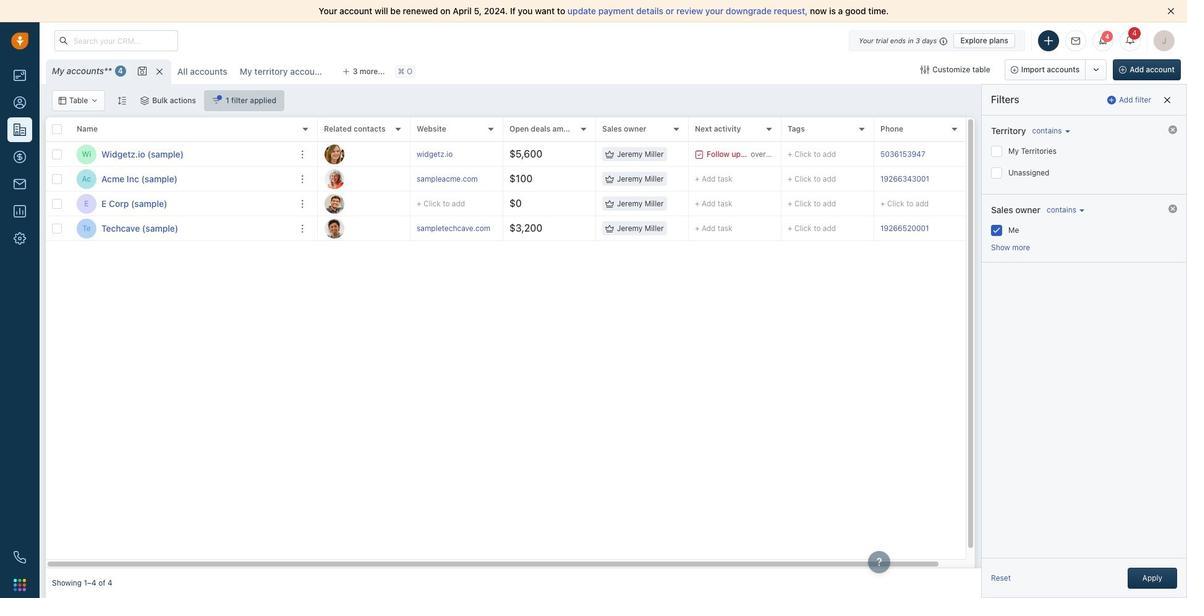 Task type: vqa. For each thing, say whether or not it's contained in the screenshot.
l icon container_WX8MsF4aQZ5i3RN1 icon
yes



Task type: locate. For each thing, give the bounding box(es) containing it.
row
[[46, 117, 318, 142]]

container_wx8msf4aqz5i3rn1 image
[[141, 96, 149, 105], [212, 96, 221, 105], [59, 97, 66, 105], [605, 199, 614, 208]]

style_myh0__igzzd8unmi image
[[118, 96, 126, 105]]

2 j image from the top
[[325, 194, 344, 214]]

j image up 'l' image on the left top of page
[[325, 144, 344, 164]]

row group
[[46, 142, 318, 241], [318, 142, 992, 241]]

group
[[1005, 59, 1107, 80]]

j image down 'l' image on the left top of page
[[325, 194, 344, 214]]

close image
[[1167, 7, 1175, 15]]

1 vertical spatial j image
[[325, 194, 344, 214]]

freshworks switcher image
[[14, 579, 26, 592]]

container_wx8msf4aqz5i3rn1 image
[[921, 66, 930, 74], [91, 97, 98, 105], [605, 150, 614, 159], [695, 150, 704, 159], [605, 175, 614, 183], [605, 224, 614, 233]]

grid
[[46, 117, 992, 569]]

j image
[[325, 144, 344, 164], [325, 194, 344, 214]]

press space to select this row. row
[[46, 142, 318, 167], [318, 142, 992, 167], [46, 167, 318, 192], [318, 167, 992, 192], [46, 192, 318, 216], [318, 192, 992, 216], [46, 216, 318, 241], [318, 216, 992, 241]]

column header
[[70, 117, 318, 142]]

0 vertical spatial j image
[[325, 144, 344, 164]]



Task type: describe. For each thing, give the bounding box(es) containing it.
Search your CRM... text field
[[54, 30, 178, 51]]

phone image
[[14, 552, 26, 564]]

phone element
[[7, 545, 32, 570]]

1 j image from the top
[[325, 144, 344, 164]]

1 row group from the left
[[46, 142, 318, 241]]

2 row group from the left
[[318, 142, 992, 241]]

l image
[[325, 169, 344, 189]]

s image
[[325, 219, 344, 238]]



